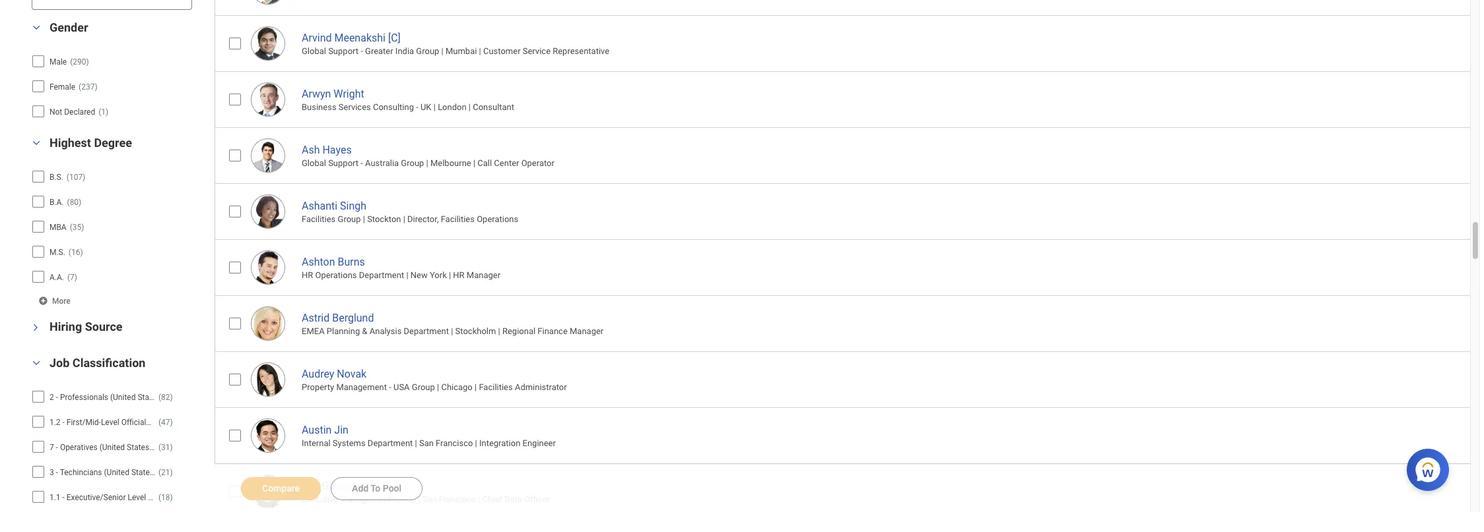 Task type: locate. For each thing, give the bounding box(es) containing it.
service
[[523, 46, 551, 56]]

support for hayes
[[328, 159, 358, 168]]

(47)
[[158, 419, 173, 428]]

hayes
[[322, 144, 352, 156]]

1 horizontal spatial operations
[[477, 215, 518, 225]]

1 chevron down image from the top
[[28, 23, 44, 32]]

(18)
[[158, 494, 173, 503]]

audrey novak list item
[[215, 352, 1480, 408]]

- inside arvind meenakshi [c] list item
[[361, 46, 363, 56]]

center
[[494, 159, 519, 168]]

ashton burns list item
[[215, 239, 1480, 296]]

arvind meenakshi [c] list item
[[215, 15, 1480, 71]]

0 vertical spatial management
[[336, 383, 387, 393]]

department right analysis
[[404, 327, 449, 337]]

executive
[[302, 495, 338, 505]]

1 vertical spatial support
[[328, 159, 358, 168]]

astrid
[[302, 312, 330, 325]]

francisco inside austin jin internal systems department   |   san francisco   |   integration engineer
[[436, 439, 473, 449]]

0 horizontal spatial hr
[[302, 271, 313, 281]]

- left uk
[[416, 102, 418, 112]]

ashanti
[[302, 200, 337, 212]]

global down "arvind" on the top of page
[[302, 46, 326, 56]]

job classification tree
[[32, 386, 192, 509]]

ashton burns link
[[302, 253, 365, 268]]

0 vertical spatial operations
[[477, 215, 518, 225]]

job classification
[[50, 356, 146, 370]]

| left chicago
[[437, 383, 439, 393]]

- down meenakshi at the left
[[361, 46, 363, 56]]

1 horizontal spatial facilities
[[441, 215, 475, 225]]

francisco left "integration"
[[436, 439, 473, 449]]

support inside the ash hayes list item
[[328, 159, 358, 168]]

arwyn wright list item
[[215, 71, 1480, 127]]

engineer
[[523, 439, 556, 449]]

global down ash
[[302, 159, 326, 168]]

arwyn
[[302, 88, 331, 100]]

operations down center
[[477, 215, 518, 225]]

management for novak
[[336, 383, 387, 393]]

group
[[416, 46, 439, 56], [401, 159, 424, 168], [338, 215, 361, 225], [412, 383, 435, 393], [393, 495, 416, 505]]

chief
[[482, 495, 502, 505]]

chevron down image inside highest degree "group"
[[28, 139, 44, 148]]

ava gonzalez
[[302, 480, 365, 493]]

management down gonzalez
[[340, 495, 391, 505]]

1 vertical spatial management
[[340, 495, 391, 505]]

0 vertical spatial department
[[359, 271, 404, 281]]

(35)
[[70, 223, 84, 232]]

| down austin jin internal systems department   |   san francisco   |   integration engineer
[[418, 495, 420, 505]]

arwyn wright
[[302, 88, 364, 100]]

2 hr from the left
[[453, 271, 464, 281]]

ava gonzalez link
[[302, 478, 365, 493]]

operations down ashton burns
[[315, 271, 357, 281]]

- inside the ash hayes list item
[[361, 159, 363, 168]]

san left 'chief'
[[422, 495, 437, 505]]

ash hayes list item
[[215, 127, 1480, 183]]

1 vertical spatial manager
[[570, 327, 604, 337]]

chevron down image
[[28, 23, 44, 32], [28, 139, 44, 148]]

emea planning & analysis department   |   stockholm   |   regional finance manager
[[302, 327, 604, 337]]

management inside ava gonzalez list item
[[340, 495, 391, 505]]

chevron down image left gender button
[[28, 23, 44, 32]]

m.s.
[[49, 248, 65, 258]]

1 global from the top
[[302, 46, 326, 56]]

internal
[[302, 439, 331, 449]]

1 horizontal spatial manager
[[570, 327, 604, 337]]

francisco inside ava gonzalez list item
[[439, 495, 476, 505]]

chevron down image left 'job'
[[28, 359, 44, 368]]

1 horizontal spatial hr
[[453, 271, 464, 281]]

(21)
[[158, 469, 173, 478]]

management inside audrey novak list item
[[336, 383, 387, 393]]

1 vertical spatial operations
[[315, 271, 357, 281]]

2 vertical spatial department
[[368, 439, 413, 449]]

(31)
[[158, 444, 173, 453]]

arvind meenakshi [c] link
[[302, 29, 401, 44]]

chevron down image left highest
[[28, 139, 44, 148]]

audrey novak
[[302, 368, 367, 381]]

1 vertical spatial chevron down image
[[28, 139, 44, 148]]

list item
[[215, 0, 1480, 15]]

facilities down ashanti
[[302, 215, 336, 225]]

management down novak
[[336, 383, 387, 393]]

(82)
[[158, 393, 173, 403]]

facilities right chicago
[[479, 383, 513, 393]]

manager right finance at the left
[[570, 327, 604, 337]]

| left regional in the left bottom of the page
[[498, 327, 500, 337]]

data
[[504, 495, 522, 505]]

facilities group   |   stockton   |   director, facilities operations
[[302, 215, 518, 225]]

san up executive management group   |   san francisco   |   chief data officer
[[419, 439, 434, 449]]

global for arvind
[[302, 46, 326, 56]]

[c]
[[388, 32, 401, 44]]

male
[[49, 58, 67, 67]]

chevron down image for job classification
[[28, 359, 44, 368]]

chevron down image for highest degree
[[28, 139, 44, 148]]

2 global from the top
[[302, 159, 326, 168]]

b.a.
[[49, 198, 64, 207]]

more
[[52, 297, 70, 306]]

0 vertical spatial san
[[419, 439, 434, 449]]

property management - usa group   |   chicago   |   facilities administrator
[[302, 383, 567, 393]]

| left mumbai
[[441, 46, 443, 56]]

highest degree
[[50, 136, 132, 150]]

department inside austin jin internal systems department   |   san francisco   |   integration engineer
[[368, 439, 413, 449]]

1 vertical spatial chevron down image
[[28, 359, 44, 368]]

0 horizontal spatial operations
[[315, 271, 357, 281]]

global inside the ash hayes list item
[[302, 159, 326, 168]]

mumbai
[[446, 46, 477, 56]]

executive management group   |   san francisco   |   chief data officer
[[302, 495, 550, 505]]

astrid berglund list item
[[215, 296, 1480, 352]]

hr down the "ashton"
[[302, 271, 313, 281]]

ashton
[[302, 256, 335, 268]]

chevron down image inside "gender" group
[[28, 23, 44, 32]]

- left usa
[[389, 383, 391, 393]]

austin jin link
[[302, 422, 348, 437]]

chevron down image inside job classification group
[[28, 359, 44, 368]]

support down the arvind meenakshi [c]
[[328, 46, 358, 56]]

- inside audrey novak list item
[[389, 383, 391, 393]]

management for gonzalez
[[340, 495, 391, 505]]

0 vertical spatial global
[[302, 46, 326, 56]]

1 support from the top
[[328, 46, 358, 56]]

female
[[49, 83, 75, 92]]

0 vertical spatial chevron down image
[[28, 23, 44, 32]]

ash
[[302, 144, 320, 156]]

arvind meenakshi [c]
[[302, 32, 401, 44]]

group inside ava gonzalez list item
[[393, 495, 416, 505]]

- for novak
[[389, 383, 391, 393]]

2 chevron down image from the top
[[28, 139, 44, 148]]

hr right york
[[453, 271, 464, 281]]

operator
[[521, 159, 554, 168]]

manager inside astrid berglund list item
[[570, 327, 604, 337]]

(1)
[[99, 108, 108, 117]]

management
[[336, 383, 387, 393], [340, 495, 391, 505]]

1 vertical spatial department
[[404, 327, 449, 337]]

san
[[419, 439, 434, 449], [422, 495, 437, 505]]

global inside arvind meenakshi [c] list item
[[302, 46, 326, 56]]

chevron down image left hiring
[[31, 320, 40, 336]]

0 vertical spatial francisco
[[436, 439, 473, 449]]

support inside arvind meenakshi [c] list item
[[328, 46, 358, 56]]

support for meenakshi
[[328, 46, 358, 56]]

(290)
[[70, 58, 89, 67]]

0 horizontal spatial facilities
[[302, 215, 336, 225]]

support
[[328, 46, 358, 56], [328, 159, 358, 168]]

0 vertical spatial chevron down image
[[31, 320, 40, 336]]

job
[[50, 356, 70, 370]]

1 vertical spatial global
[[302, 159, 326, 168]]

department for jin
[[368, 439, 413, 449]]

department
[[359, 271, 404, 281], [404, 327, 449, 337], [368, 439, 413, 449]]

department right systems
[[368, 439, 413, 449]]

operations
[[477, 215, 518, 225], [315, 271, 357, 281]]

francisco left 'chief'
[[439, 495, 476, 505]]

| left new
[[406, 271, 408, 281]]

| left call
[[473, 159, 475, 168]]

(80)
[[67, 198, 81, 207]]

support down hayes
[[328, 159, 358, 168]]

ashanti singh link
[[302, 197, 366, 212]]

2 horizontal spatial facilities
[[479, 383, 513, 393]]

0 horizontal spatial manager
[[467, 271, 500, 281]]

| right chicago
[[475, 383, 477, 393]]

| right york
[[449, 271, 451, 281]]

consulting
[[373, 102, 414, 112]]

0 vertical spatial support
[[328, 46, 358, 56]]

melbourne
[[430, 159, 471, 168]]

gonzalez
[[322, 480, 365, 493]]

facilities right director,
[[441, 215, 475, 225]]

department down burns
[[359, 271, 404, 281]]

group inside arvind meenakshi [c] list item
[[416, 46, 439, 56]]

- left australia
[[361, 159, 363, 168]]

manager right york
[[467, 271, 500, 281]]

manager
[[467, 271, 500, 281], [570, 327, 604, 337]]

1 vertical spatial francisco
[[439, 495, 476, 505]]

2 support from the top
[[328, 159, 358, 168]]

not declared
[[49, 108, 95, 117]]

chicago
[[441, 383, 473, 393]]

highest degree group
[[24, 135, 208, 310]]

0 vertical spatial manager
[[467, 271, 500, 281]]

a.a.
[[49, 273, 64, 283]]

1 vertical spatial san
[[422, 495, 437, 505]]

department inside astrid berglund list item
[[404, 327, 449, 337]]

singh
[[340, 200, 366, 212]]

chevron down image
[[31, 320, 40, 336], [28, 359, 44, 368]]



Task type: describe. For each thing, give the bounding box(es) containing it.
1 hr from the left
[[302, 271, 313, 281]]

new
[[410, 271, 428, 281]]

| left "integration"
[[475, 439, 477, 449]]

ash hayes
[[302, 144, 352, 156]]

(7)
[[67, 273, 77, 283]]

department inside 'ashton burns' list item
[[359, 271, 404, 281]]

operations inside 'ashton burns' list item
[[315, 271, 357, 281]]

b.s.
[[49, 173, 63, 182]]

| down the singh
[[363, 215, 365, 225]]

(16)
[[69, 248, 83, 258]]

austin jin list item
[[215, 408, 1480, 464]]

group inside audrey novak list item
[[412, 383, 435, 393]]

usa
[[393, 383, 410, 393]]

call
[[477, 159, 492, 168]]

| left stockholm
[[451, 327, 453, 337]]

more button
[[38, 296, 72, 307]]

stockholm
[[455, 327, 496, 337]]

representative
[[553, 46, 609, 56]]

not
[[49, 108, 62, 117]]

| left director,
[[403, 215, 405, 225]]

jin
[[334, 424, 348, 437]]

business services consulting - uk   |   london   |   consultant
[[302, 102, 514, 112]]

stockton
[[367, 215, 401, 225]]

novak
[[337, 368, 367, 381]]

ashanti singh list item
[[215, 183, 1480, 239]]

ava
[[302, 480, 319, 493]]

(107)
[[67, 173, 85, 182]]

highest degree tree
[[32, 166, 192, 289]]

chevron down image for hiring source
[[31, 320, 40, 336]]

san inside ava gonzalez list item
[[422, 495, 437, 505]]

group inside ashanti singh list item
[[338, 215, 361, 225]]

| left 'chief'
[[478, 495, 480, 505]]

finance
[[538, 327, 568, 337]]

emea
[[302, 327, 325, 337]]

ash hayes link
[[302, 141, 352, 156]]

global for ash
[[302, 159, 326, 168]]

job classification group
[[24, 356, 208, 513]]

| left melbourne
[[426, 159, 428, 168]]

arvind
[[302, 32, 332, 44]]

declared
[[64, 108, 95, 117]]

ava gonzalez list item
[[215, 464, 1480, 513]]

director,
[[407, 215, 439, 225]]

business
[[302, 102, 336, 112]]

| right mumbai
[[479, 46, 481, 56]]

chevron down image for gender
[[28, 23, 44, 32]]

mba
[[49, 223, 66, 232]]

department for planning
[[404, 327, 449, 337]]

operations inside ashanti singh list item
[[477, 215, 518, 225]]

audrey
[[302, 368, 334, 381]]

gender group
[[24, 20, 208, 126]]

astrid berglund
[[302, 312, 374, 325]]

gender
[[50, 21, 88, 34]]

facilities inside audrey novak list item
[[479, 383, 513, 393]]

regional
[[502, 327, 535, 337]]

hiring source
[[50, 320, 122, 334]]

san inside austin jin internal systems department   |   san francisco   |   integration engineer
[[419, 439, 434, 449]]

burns
[[338, 256, 365, 268]]

wright
[[334, 88, 364, 100]]

systems
[[333, 439, 365, 449]]

- inside arwyn wright list item
[[416, 102, 418, 112]]

global support - australia group   |   melbourne   |   call center operator
[[302, 159, 554, 168]]

ashton burns
[[302, 256, 365, 268]]

group inside the ash hayes list item
[[401, 159, 424, 168]]

astrid berglund link
[[302, 309, 374, 325]]

degree
[[94, 136, 132, 150]]

services
[[339, 102, 371, 112]]

london
[[438, 102, 466, 112]]

source
[[85, 320, 122, 334]]

ashanti singh
[[302, 200, 366, 212]]

&
[[362, 327, 367, 337]]

consultant
[[473, 102, 514, 112]]

hr operations department   |   new york   |   hr manager
[[302, 271, 500, 281]]

property
[[302, 383, 334, 393]]

| up executive management group   |   san francisco   |   chief data officer
[[415, 439, 417, 449]]

(237)
[[79, 83, 97, 92]]

customer
[[483, 46, 521, 56]]

greater
[[365, 46, 393, 56]]

| right "london"
[[469, 102, 471, 112]]

| right uk
[[434, 102, 436, 112]]

classification
[[73, 356, 146, 370]]

arwyn wright link
[[302, 85, 364, 100]]

analysis
[[370, 327, 402, 337]]

gender tree
[[32, 50, 192, 123]]

administrator
[[515, 383, 567, 393]]

audrey novak link
[[302, 366, 367, 381]]

- for hayes
[[361, 159, 363, 168]]

- for meenakshi
[[361, 46, 363, 56]]

meenakshi
[[334, 32, 386, 44]]

austin
[[302, 424, 332, 437]]

integration
[[479, 439, 520, 449]]

highest
[[50, 136, 91, 150]]

manager inside 'ashton burns' list item
[[467, 271, 500, 281]]

australia
[[365, 159, 399, 168]]

global support - greater india group   |   mumbai   |   customer service representative
[[302, 46, 609, 56]]

hiring
[[50, 320, 82, 334]]

highest degree button
[[50, 136, 132, 150]]



Task type: vqa. For each thing, say whether or not it's contained in the screenshot.
Health
no



